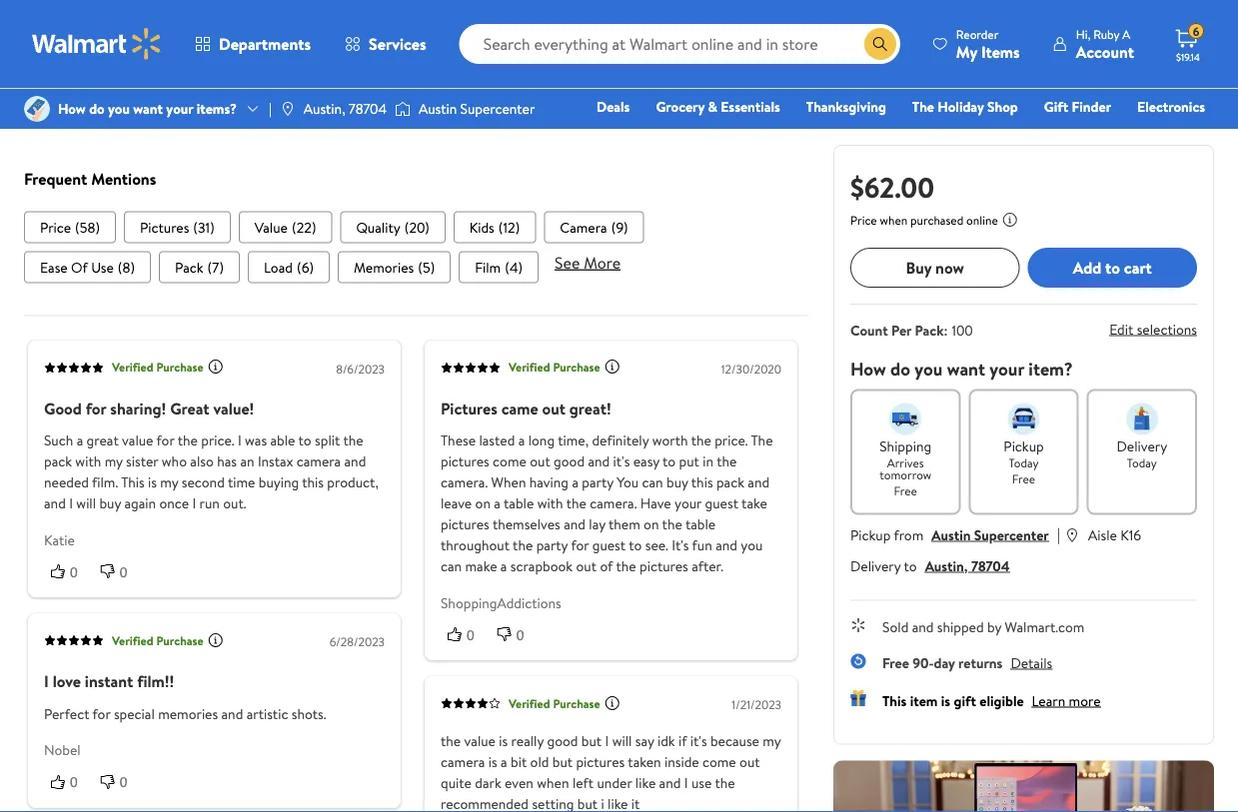 Task type: describe. For each thing, give the bounding box(es) containing it.
supercenter inside pickup from austin supercenter |
[[975, 525, 1050, 545]]

setting
[[532, 795, 574, 813]]

austin inside pickup from austin supercenter |
[[932, 525, 971, 545]]

shop for holiday
[[988, 97, 1019, 116]]

great
[[170, 397, 210, 419]]

load
[[264, 257, 293, 277]]

free inside shipping arrives tomorrow free
[[894, 483, 918, 500]]

1 horizontal spatial austin,
[[925, 556, 968, 576]]

kids (12)
[[470, 217, 520, 237]]

count per pack : 100
[[851, 321, 974, 340]]

the right of
[[616, 557, 637, 576]]

a left long
[[519, 431, 525, 450]]

who
[[162, 452, 187, 471]]

out right came at the left
[[542, 397, 566, 419]]

&
[[708, 97, 718, 116]]

will inside 'such a great value for the price. i was able to split the pack with my sister who also has an instax camera and needed film. this is my second time buying this product, and i will buy again once i run out.'
[[76, 494, 96, 513]]

a inside the value is really good but i will say idk if it's because my camera is a bit old but pictures taken inside come out quite dark even when left under like and i use the recommended setting but i like it
[[501, 753, 508, 772]]

i down "needed"
[[69, 494, 73, 513]]

0 vertical spatial katie
[[64, 63, 95, 83]]

deals
[[597, 97, 630, 116]]

worth
[[653, 431, 688, 450]]

make
[[465, 557, 497, 576]]

and left the lay
[[564, 515, 586, 534]]

see more list
[[24, 251, 810, 283]]

0 vertical spatial party
[[582, 473, 614, 492]]

how for how do you want your items?
[[58, 99, 86, 118]]

one debit
[[1053, 125, 1120, 144]]

see
[[555, 251, 580, 273]]

pictures (31)
[[140, 217, 215, 237]]

Walmart Site-Wide search field
[[460, 24, 901, 64]]

more
[[1069, 691, 1101, 711]]

the up in
[[692, 431, 712, 450]]

after.
[[692, 557, 724, 576]]

nobel
[[44, 741, 81, 761]]

quite
[[441, 774, 472, 793]]

(58)
[[75, 217, 100, 237]]

a down when
[[494, 494, 501, 513]]

delivery for today
[[1117, 436, 1168, 456]]

selections
[[1137, 319, 1198, 339]]

film (4)
[[475, 257, 523, 277]]

was
[[245, 431, 267, 450]]

my inside the value is really good but i will say idk if it's because my camera is a bit old but pictures taken inside come out quite dark even when left under like and i use the recommended setting but i like it
[[763, 732, 781, 751]]

1 vertical spatial but
[[553, 753, 573, 772]]

and right fun
[[716, 536, 738, 555]]

1 horizontal spatial this
[[883, 691, 907, 711]]

and down "needed"
[[44, 494, 66, 513]]

list item containing memories
[[338, 251, 451, 283]]

essentials
[[721, 97, 781, 116]]

1 vertical spatial party
[[537, 536, 568, 555]]

 image for austin supercenter
[[395, 99, 411, 119]]

you for how do you want your items?
[[108, 99, 130, 118]]

the right split
[[343, 431, 364, 450]]

add to cart button
[[1028, 248, 1198, 288]]

pack inside list item
[[175, 257, 204, 277]]

pictures for pictures came out great!
[[441, 397, 498, 419]]

grocery & essentials link
[[647, 96, 790, 117]]

and down definitely
[[588, 452, 610, 471]]

really
[[512, 732, 544, 751]]

0 horizontal spatial |
[[269, 99, 272, 118]]

value (22)
[[255, 217, 316, 237]]

for inside these lasted a long time, definitely worth the price. the pictures come out good and it's easy to put in the camera. when having a party you can buy this pack and leave on a table with the camera. have your guest take pictures themselves and lay them on the table throughout the party for guest to see. it's fun and you can make a scrapbook out of the pictures after.
[[571, 536, 589, 555]]

you
[[617, 473, 639, 492]]

today for pickup
[[1009, 455, 1039, 472]]

today for delivery
[[1128, 455, 1158, 472]]

price. inside these lasted a long time, definitely worth the price. the pictures come out good and it's easy to put in the camera. when having a party you can buy this pack and leave on a table with the camera. have your guest take pictures themselves and lay them on the table throughout the party for guest to see. it's fun and you can make a scrapbook out of the pictures after.
[[715, 431, 748, 450]]

such a great value for the price. i was able to split the pack with my sister who also has an instax camera and needed film. this is my second time buying this product, and i will buy again once i run out.
[[44, 431, 379, 513]]

pickup today free
[[1004, 436, 1044, 488]]

edit selections
[[1110, 319, 1198, 339]]

0 vertical spatial austin,
[[304, 99, 345, 118]]

pictures down see.
[[640, 557, 689, 576]]

one
[[1053, 125, 1083, 144]]

lasted
[[479, 431, 515, 450]]

90-
[[913, 653, 934, 673]]

do for how do you want your item?
[[891, 356, 911, 381]]

grocery & essentials
[[656, 97, 781, 116]]

0 horizontal spatial like
[[608, 795, 628, 813]]

frequent mentions
[[24, 168, 156, 190]]

frequent
[[24, 168, 87, 190]]

0 vertical spatial guest
[[705, 494, 739, 513]]

a right having
[[572, 473, 579, 492]]

2 vertical spatial but
[[578, 795, 598, 813]]

good inside these lasted a long time, definitely worth the price. the pictures come out good and it's easy to put in the camera. when having a party you can buy this pack and leave on a table with the camera. have your guest take pictures themselves and lay them on the table throughout the party for guest to see. it's fun and you can make a scrapbook out of the pictures after.
[[554, 452, 585, 471]]

0 vertical spatial 78704
[[349, 99, 387, 118]]

1 vertical spatial pack
[[915, 321, 944, 340]]

to inside 'such a great value for the price. i was able to split the pack with my sister who also has an instax camera and needed film. this is my second time buying this product, and i will buy again once i run out.'
[[299, 431, 312, 450]]

austin supercenter button
[[932, 525, 1050, 545]]

this inside these lasted a long time, definitely worth the price. the pictures come out good and it's easy to put in the camera. when having a party you can buy this pack and leave on a table with the camera. have your guest take pictures themselves and lay them on the table throughout the party for guest to see. it's fun and you can make a scrapbook out of the pictures after.
[[692, 473, 713, 492]]

out down long
[[530, 452, 551, 471]]

gift finder
[[1045, 97, 1112, 116]]

departments
[[219, 33, 311, 55]]

intent image for pickup image
[[1008, 403, 1040, 435]]

list item containing price
[[24, 211, 116, 243]]

0 horizontal spatial supercenter
[[461, 99, 535, 118]]

1 vertical spatial my
[[160, 473, 178, 492]]

austin supercenter
[[419, 99, 535, 118]]

purchased
[[911, 212, 964, 229]]

is up 'dark'
[[489, 753, 498, 772]]

definitely
[[592, 431, 649, 450]]

even
[[505, 774, 534, 793]]

(31)
[[193, 217, 215, 237]]

them
[[609, 515, 641, 534]]

value inside the value is really good but i will say idk if it's because my camera is a bit old but pictures taken inside come out quite dark even when left under like and i use the recommended setting but i like it
[[464, 732, 496, 751]]

(8)
[[118, 257, 135, 277]]

buy now
[[906, 257, 965, 279]]

electronics toy shop
[[760, 97, 1206, 144]]

0 vertical spatial on
[[475, 494, 491, 513]]

load (6)
[[264, 257, 314, 277]]

buy inside 'such a great value for the price. i was able to split the pack with my sister who also has an instax camera and needed film. this is my second time buying this product, and i will buy again once i run out.'
[[99, 494, 121, 513]]

your for item?
[[990, 356, 1025, 381]]

verified purchase information image for great
[[208, 359, 224, 375]]

your inside these lasted a long time, definitely worth the price. the pictures come out good and it's easy to put in the camera. when having a party you can buy this pack and leave on a table with the camera. have your guest take pictures themselves and lay them on the table throughout the party for guest to see. it's fun and you can make a scrapbook out of the pictures after.
[[675, 494, 702, 513]]

special
[[114, 705, 155, 724]]

0 horizontal spatial austin
[[419, 99, 457, 118]]

when inside the value is really good but i will say idk if it's because my camera is a bit old but pictures taken inside come out quite dark even when left under like and i use the recommended setting but i like it
[[537, 774, 569, 793]]

0 horizontal spatial guest
[[593, 536, 626, 555]]

0 horizontal spatial can
[[441, 557, 462, 576]]

you inside these lasted a long time, definitely worth the price. the pictures come out good and it's easy to put in the camera. when having a party you can buy this pack and leave on a table with the camera. have your guest take pictures themselves and lay them on the table throughout the party for guest to see. it's fun and you can make a scrapbook out of the pictures after.
[[741, 536, 763, 555]]

(6)
[[297, 257, 314, 277]]

eligible
[[980, 691, 1024, 711]]

0 horizontal spatial my
[[105, 452, 123, 471]]

electronics
[[1138, 97, 1206, 116]]

pickup for pickup from austin supercenter |
[[851, 525, 891, 545]]

i left use
[[685, 774, 688, 793]]

this item is gift eligible learn more
[[883, 691, 1101, 711]]

pickup for pickup today free
[[1004, 436, 1044, 456]]

0 vertical spatial but
[[582, 732, 602, 751]]

recommended
[[441, 795, 529, 813]]

items
[[982, 40, 1021, 62]]

intent image for shipping image
[[890, 403, 922, 435]]

pack (7)
[[175, 257, 224, 277]]

verified for out
[[509, 359, 550, 376]]

it's inside these lasted a long time, definitely worth the price. the pictures come out good and it's easy to put in the camera. when having a party you can buy this pack and leave on a table with the camera. have your guest take pictures themselves and lay them on the table throughout the party for guest to see. it's fun and you can make a scrapbook out of the pictures after.
[[613, 452, 630, 471]]

and up take
[[748, 473, 770, 492]]

how do you want your items?
[[58, 99, 237, 118]]

see more
[[555, 251, 621, 273]]

delivery to austin, 78704
[[851, 556, 1010, 576]]

again
[[124, 494, 156, 513]]

walmart+
[[1146, 125, 1206, 144]]

dark
[[475, 774, 502, 793]]

out left of
[[576, 557, 597, 576]]

pictures for pictures (31)
[[140, 217, 189, 237]]

price for price when purchased online
[[851, 212, 877, 229]]

(5)
[[418, 257, 435, 277]]

services
[[369, 33, 427, 55]]

come inside these lasted a long time, definitely worth the price. the pictures come out good and it's easy to put in the camera. when having a party you can buy this pack and leave on a table with the camera. have your guest take pictures themselves and lay them on the table throughout the party for guest to see. it's fun and you can make a scrapbook out of the pictures after.
[[493, 452, 527, 471]]

my
[[957, 40, 978, 62]]

(7)
[[208, 257, 224, 277]]

i left was
[[238, 431, 242, 450]]

100
[[952, 321, 974, 340]]

sharing!
[[110, 397, 166, 419]]

having
[[530, 473, 569, 492]]

per
[[892, 321, 912, 340]]

how for how do you want your item?
[[851, 356, 887, 381]]

with inside these lasted a long time, definitely worth the price. the pictures come out good and it's easy to put in the camera. when having a party you can buy this pack and leave on a table with the camera. have your guest take pictures themselves and lay them on the table throughout the party for guest to see. it's fun and you can make a scrapbook out of the pictures after.
[[538, 494, 563, 513]]

items?
[[197, 99, 237, 118]]

aisle
[[1089, 526, 1118, 545]]

verified purchase up really
[[509, 696, 601, 713]]

1 vertical spatial 78704
[[972, 556, 1010, 576]]

electronics link
[[1129, 96, 1215, 117]]

12/30/2020
[[722, 360, 782, 377]]

love
[[53, 671, 81, 693]]

0 vertical spatial can
[[642, 473, 664, 492]]

edit
[[1110, 319, 1134, 339]]

and right sold
[[913, 618, 934, 637]]

buy
[[906, 257, 932, 279]]

add to cart
[[1073, 257, 1153, 279]]

artistic
[[247, 705, 288, 724]]

for left special
[[93, 705, 111, 724]]

1 horizontal spatial when
[[880, 212, 908, 229]]

gift
[[1045, 97, 1069, 116]]

price for price (58)
[[40, 217, 71, 237]]

purchase up the value is really good but i will say idk if it's because my camera is a bit old but pictures taken inside come out quite dark even when left under like and i use the recommended setting but i like it
[[553, 696, 601, 713]]

left
[[573, 774, 594, 793]]

shop for toy
[[784, 125, 814, 144]]

the down having
[[567, 494, 587, 513]]

camera (9)
[[560, 217, 628, 237]]

the down "themselves"
[[513, 536, 533, 555]]

walmart image
[[32, 28, 162, 60]]

to left the 'put'
[[663, 452, 676, 471]]

price. inside 'such a great value for the price. i was able to split the pack with my sister who also has an instax camera and needed film. this is my second time buying this product, and i will buy again once i run out.'
[[201, 431, 235, 450]]

pictures down leave at the left of the page
[[441, 515, 490, 534]]

verified purchase information image
[[208, 632, 224, 648]]

the up quite
[[441, 732, 461, 751]]

delivery for to
[[851, 556, 901, 576]]



Task type: vqa. For each thing, say whether or not it's contained in the screenshot.


Task type: locate. For each thing, give the bounding box(es) containing it.
inside
[[665, 753, 700, 772]]

reorder my items
[[957, 25, 1021, 62]]

my up film. at the bottom left of page
[[105, 452, 123, 471]]

Search search field
[[460, 24, 901, 64]]

but up left
[[582, 732, 602, 751]]

6/28/2023
[[330, 634, 385, 651]]

out.
[[223, 494, 247, 513]]

the inside these lasted a long time, definitely worth the price. the pictures come out good and it's easy to put in the camera. when having a party you can buy this pack and leave on a table with the camera. have your guest take pictures themselves and lay them on the table throughout the party for guest to see. it's fun and you can make a scrapbook out of the pictures after.
[[751, 431, 773, 450]]

verified purchase for film!!
[[112, 633, 204, 650]]

list item
[[24, 211, 116, 243], [124, 211, 231, 243], [239, 211, 332, 243], [340, 211, 446, 243], [454, 211, 536, 243], [544, 211, 644, 243], [24, 251, 151, 283], [159, 251, 240, 283], [248, 251, 330, 283], [338, 251, 451, 283], [459, 251, 539, 283]]

1 vertical spatial you
[[915, 356, 943, 381]]

verified up pictures came out great!
[[509, 359, 550, 376]]

is down sister
[[148, 473, 157, 492]]

0 vertical spatial delivery
[[1117, 436, 1168, 456]]

aisle k16
[[1089, 526, 1142, 545]]

buy down film. at the bottom left of page
[[99, 494, 121, 513]]

1 horizontal spatial price
[[851, 212, 877, 229]]

a left bit
[[501, 753, 508, 772]]

verified for instant
[[112, 633, 153, 650]]

list item containing kids
[[454, 211, 536, 243]]

a right make
[[501, 557, 507, 576]]

the right use
[[715, 774, 736, 793]]

search icon image
[[873, 36, 889, 52]]

0 vertical spatial |
[[269, 99, 272, 118]]

0 horizontal spatial pack
[[175, 257, 204, 277]]

1 vertical spatial it's
[[691, 732, 707, 751]]

verified purchase for great!
[[509, 359, 601, 376]]

fun
[[693, 536, 713, 555]]

thanksgiving link
[[798, 96, 896, 117]]

1 vertical spatial the
[[751, 431, 773, 450]]

today down 'intent image for delivery'
[[1128, 455, 1158, 472]]

pack left (7) on the left top of page
[[175, 257, 204, 277]]

on down have
[[644, 515, 659, 534]]

verified purchase up film!!
[[112, 633, 204, 650]]

do down walmart image
[[89, 99, 105, 118]]

buy
[[667, 473, 689, 492], [99, 494, 121, 513]]

how down walmart image
[[58, 99, 86, 118]]

0 horizontal spatial pictures
[[140, 217, 189, 237]]

0 button
[[44, 562, 94, 582], [94, 562, 144, 582], [441, 625, 491, 645], [491, 625, 540, 645], [44, 773, 94, 793], [94, 773, 144, 793]]

2 this from the left
[[692, 473, 713, 492]]

1 vertical spatial austin,
[[925, 556, 968, 576]]

is left gift
[[942, 691, 951, 711]]

0 horizontal spatial value
[[122, 431, 153, 450]]

this right buying
[[302, 473, 324, 492]]

pack inside these lasted a long time, definitely worth the price. the pictures come out good and it's easy to put in the camera. when having a party you can buy this pack and leave on a table with the camera. have your guest take pictures themselves and lay them on the table throughout the party for guest to see. it's fun and you can make a scrapbook out of the pictures after.
[[717, 473, 745, 492]]

and up product,
[[344, 452, 366, 471]]

price (58)
[[40, 217, 100, 237]]

to left the cart
[[1106, 257, 1121, 279]]

needed
[[44, 473, 89, 492]]

you down take
[[741, 536, 763, 555]]

austin, 78704 button
[[925, 556, 1010, 576]]

1 horizontal spatial 78704
[[972, 556, 1010, 576]]

shop inside electronics toy shop
[[784, 125, 814, 144]]

0 horizontal spatial today
[[1009, 455, 1039, 472]]

verified purchase for great
[[112, 359, 204, 376]]

home link
[[831, 124, 886, 145]]

verified
[[112, 359, 153, 376], [509, 359, 550, 376], [112, 633, 153, 650], [509, 696, 550, 713]]

0 horizontal spatial come
[[493, 452, 527, 471]]

0 vertical spatial the
[[913, 97, 935, 116]]

0 horizontal spatial table
[[504, 494, 534, 513]]

0 horizontal spatial price
[[40, 217, 71, 237]]

split
[[315, 431, 340, 450]]

gift finder link
[[1036, 96, 1121, 117]]

good
[[554, 452, 585, 471], [547, 732, 578, 751]]

0 vertical spatial my
[[105, 452, 123, 471]]

1 horizontal spatial pack
[[915, 321, 944, 340]]

can up have
[[642, 473, 664, 492]]

a inside 'such a great value for the price. i was able to split the pack with my sister who also has an instax camera and needed film. this is my second time buying this product, and i will buy again once i run out.'
[[77, 431, 83, 450]]

today inside pickup today free
[[1009, 455, 1039, 472]]

has
[[217, 452, 237, 471]]

on
[[475, 494, 491, 513], [644, 515, 659, 534]]

themselves
[[493, 515, 561, 534]]

holiday
[[938, 97, 984, 116]]

2 price. from the left
[[715, 431, 748, 450]]

0 horizontal spatial delivery
[[851, 556, 901, 576]]

do for how do you want your items?
[[89, 99, 105, 118]]

pictures inside the value is really good but i will say idk if it's because my camera is a bit old but pictures taken inside come out quite dark even when left under like and i use the recommended setting but i like it
[[576, 753, 625, 772]]

2 vertical spatial my
[[763, 732, 781, 751]]

1 vertical spatial katie
[[44, 530, 75, 550]]

0 horizontal spatial pickup
[[851, 525, 891, 545]]

2 horizontal spatial you
[[915, 356, 943, 381]]

free 90-day returns details
[[883, 653, 1053, 673]]

my right because
[[763, 732, 781, 751]]

the up it's on the bottom of page
[[662, 515, 683, 534]]

free inside pickup today free
[[1013, 471, 1036, 488]]

today down intent image for pickup
[[1009, 455, 1039, 472]]

verified purchase up pictures came out great!
[[509, 359, 601, 376]]

1 horizontal spatial camera.
[[590, 494, 637, 513]]

0 horizontal spatial on
[[475, 494, 491, 513]]

deals link
[[588, 96, 639, 117]]

for inside 'such a great value for the price. i was able to split the pack with my sister who also has an instax camera and needed film. this is my second time buying this product, and i will buy again once i run out.'
[[157, 431, 175, 450]]

0 horizontal spatial when
[[537, 774, 569, 793]]

0 horizontal spatial shop
[[784, 125, 814, 144]]

sold and shipped by walmart.com
[[883, 618, 1085, 637]]

camera.
[[441, 473, 488, 492], [590, 494, 637, 513]]

intent image for delivery image
[[1127, 403, 1159, 435]]

pictures down these
[[441, 452, 490, 471]]

1 vertical spatial want
[[948, 356, 986, 381]]

the up fashion
[[913, 97, 935, 116]]

1 vertical spatial pack
[[717, 473, 745, 492]]

and
[[344, 452, 366, 471], [588, 452, 610, 471], [748, 473, 770, 492], [44, 494, 66, 513], [564, 515, 586, 534], [716, 536, 738, 555], [913, 618, 934, 637], [221, 705, 243, 724], [659, 774, 681, 793]]

0 horizontal spatial austin,
[[304, 99, 345, 118]]

camera down split
[[297, 452, 341, 471]]

verified up really
[[509, 696, 550, 713]]

table up fun
[[686, 515, 716, 534]]

purchase for great
[[156, 359, 204, 376]]

0 vertical spatial come
[[493, 452, 527, 471]]

see more button
[[555, 251, 621, 273]]

good down time,
[[554, 452, 585, 471]]

day
[[934, 653, 956, 673]]

pack
[[175, 257, 204, 277], [915, 321, 944, 340]]

learn more button
[[1032, 691, 1101, 711]]

for up great
[[86, 397, 106, 419]]

0 vertical spatial camera.
[[441, 473, 488, 492]]

come
[[493, 452, 527, 471], [703, 753, 737, 772]]

1 horizontal spatial my
[[160, 473, 178, 492]]

i
[[601, 795, 605, 813]]

0 vertical spatial buy
[[667, 473, 689, 492]]

to inside the add to cart button
[[1106, 257, 1121, 279]]

the up take
[[751, 431, 773, 450]]

verified purchase information image for great!
[[605, 359, 621, 375]]

want for item?
[[948, 356, 986, 381]]

1 vertical spatial how
[[851, 356, 887, 381]]

the up who
[[178, 431, 198, 450]]

came
[[502, 397, 539, 419]]

1 vertical spatial delivery
[[851, 556, 901, 576]]

film
[[475, 257, 501, 277]]

1 vertical spatial pickup
[[851, 525, 891, 545]]

free down intent image for pickup
[[1013, 471, 1036, 488]]

0 horizontal spatial will
[[76, 494, 96, 513]]

good inside the value is really good but i will say idk if it's because my camera is a bit old but pictures taken inside come out quite dark even when left under like and i use the recommended setting but i like it
[[547, 732, 578, 751]]

come up when
[[493, 452, 527, 471]]

perfect
[[44, 705, 89, 724]]

pack up take
[[717, 473, 745, 492]]

1 horizontal spatial how
[[851, 356, 887, 381]]

i left love
[[44, 671, 49, 693]]

1 horizontal spatial camera
[[441, 753, 485, 772]]

is left really
[[499, 732, 508, 751]]

for
[[86, 397, 106, 419], [157, 431, 175, 450], [571, 536, 589, 555], [93, 705, 111, 724]]

you down walmart image
[[108, 99, 130, 118]]

1 horizontal spatial want
[[948, 356, 986, 381]]

how down count
[[851, 356, 887, 381]]

price.
[[201, 431, 235, 450], [715, 431, 748, 450]]

to down "from"
[[904, 556, 917, 576]]

good
[[44, 397, 82, 419]]

|
[[269, 99, 272, 118], [1058, 523, 1061, 545]]

value inside 'such a great value for the price. i was able to split the pack with my sister who also has an instax camera and needed film. this is my second time buying this product, and i will buy again once i run out.'
[[122, 431, 153, 450]]

1 vertical spatial pictures
[[441, 397, 498, 419]]

1 horizontal spatial it's
[[691, 732, 707, 751]]

shoppingaddictions
[[441, 593, 562, 613]]

you down count per pack : 100
[[915, 356, 943, 381]]

1 vertical spatial value
[[464, 732, 496, 751]]

1 horizontal spatial price.
[[715, 431, 748, 450]]

0 vertical spatial value
[[122, 431, 153, 450]]

the value is really good but i will say idk if it's because my camera is a bit old but pictures taken inside come out quite dark even when left under like and i use the recommended setting but i like it
[[441, 732, 781, 813]]

katie down "needed"
[[44, 530, 75, 550]]

pack down the such
[[44, 452, 72, 471]]

i left run
[[192, 494, 196, 513]]

walmart+ link
[[1137, 124, 1215, 145]]

of
[[600, 557, 613, 576]]

purchase up great!
[[553, 359, 601, 376]]

austin, down pickup from austin supercenter |
[[925, 556, 968, 576]]

list item containing quality
[[340, 211, 446, 243]]

list item containing load
[[248, 251, 330, 283]]

price left (58)
[[40, 217, 71, 237]]

1 horizontal spatial your
[[675, 494, 702, 513]]

will left the say
[[613, 732, 632, 751]]

buy down the 'put'
[[667, 473, 689, 492]]

ruby
[[1094, 25, 1120, 42]]

0 horizontal spatial camera
[[297, 452, 341, 471]]

like right i on the bottom left of page
[[608, 795, 628, 813]]

0 horizontal spatial  image
[[24, 96, 50, 122]]

verified for sharing!
[[112, 359, 153, 376]]

camera inside the value is really good but i will say idk if it's because my camera is a bit old but pictures taken inside come out quite dark even when left under like and i use the recommended setting but i like it
[[441, 753, 485, 772]]

with down great
[[75, 452, 101, 471]]

quality (20)
[[356, 217, 430, 237]]

purchase for great!
[[553, 359, 601, 376]]

1 horizontal spatial can
[[642, 473, 664, 492]]

the holiday shop link
[[904, 96, 1028, 117]]

6
[[1193, 23, 1200, 40]]

purchase
[[156, 359, 204, 376], [553, 359, 601, 376], [156, 633, 204, 650], [553, 696, 601, 713]]

this inside 'such a great value for the price. i was able to split the pack with my sister who also has an instax camera and needed film. this is my second time buying this product, and i will buy again once i run out.'
[[121, 473, 145, 492]]

1 horizontal spatial |
[[1058, 523, 1061, 545]]

if
[[679, 732, 687, 751]]

list item containing value
[[239, 211, 332, 243]]

guest left take
[[705, 494, 739, 513]]

purchase for film!!
[[156, 633, 204, 650]]

services button
[[328, 20, 444, 68]]

when down $62.00
[[880, 212, 908, 229]]

1 horizontal spatial will
[[613, 732, 632, 751]]

grocery
[[656, 97, 705, 116]]

1 horizontal spatial you
[[741, 536, 763, 555]]

come inside the value is really good but i will say idk if it's because my camera is a bit old but pictures taken inside come out quite dark even when left under like and i use the recommended setting but i like it
[[703, 753, 737, 772]]

pictures came out great!
[[441, 397, 612, 419]]

0 horizontal spatial buy
[[99, 494, 121, 513]]

pictures
[[140, 217, 189, 237], [441, 397, 498, 419]]

today inside delivery today
[[1128, 455, 1158, 472]]

1 price. from the left
[[201, 431, 235, 450]]

run
[[200, 494, 220, 513]]

will inside the value is really good but i will say idk if it's because my camera is a bit old but pictures taken inside come out quite dark even when left under like and i use the recommended setting but i like it
[[613, 732, 632, 751]]

0 vertical spatial like
[[636, 774, 656, 793]]

reorder
[[957, 25, 999, 42]]

and inside the value is really good but i will say idk if it's because my camera is a bit old but pictures taken inside come out quite dark even when left under like and i use the recommended setting but i like it
[[659, 774, 681, 793]]

1 vertical spatial good
[[547, 732, 578, 751]]

 image
[[280, 101, 296, 117]]

1 vertical spatial like
[[608, 795, 628, 813]]

it's inside the value is really good but i will say idk if it's because my camera is a bit old but pictures taken inside come out quite dark even when left under like and i use the recommended setting but i like it
[[691, 732, 707, 751]]

like down taken
[[636, 774, 656, 793]]

verified up film!!
[[112, 633, 153, 650]]

pickup down intent image for pickup
[[1004, 436, 1044, 456]]

price when purchased online
[[851, 212, 999, 229]]

0 vertical spatial do
[[89, 99, 105, 118]]

legal information image
[[1003, 212, 1019, 228]]

gifting made easy image
[[851, 691, 867, 707]]

0 vertical spatial want
[[133, 99, 163, 118]]

1 horizontal spatial today
[[1128, 455, 1158, 472]]

pictures inside list item
[[140, 217, 189, 237]]

1 horizontal spatial table
[[686, 515, 716, 534]]

list item containing ease of use
[[24, 251, 151, 283]]

1 this from the left
[[302, 473, 324, 492]]

verified purchase information image up the value is really good but i will say idk if it's because my camera is a bit old but pictures taken inside come out quite dark even when left under like and i use the recommended setting but i like it
[[605, 695, 621, 711]]

this down in
[[692, 473, 713, 492]]

 image for how do you want your items?
[[24, 96, 50, 122]]

2 vertical spatial you
[[741, 536, 763, 555]]

your for items?
[[166, 99, 193, 118]]

have
[[641, 494, 672, 513]]

your left item?
[[990, 356, 1025, 381]]

1 vertical spatial |
[[1058, 523, 1061, 545]]

0 vertical spatial good
[[554, 452, 585, 471]]

1 vertical spatial when
[[537, 774, 569, 793]]

pickup inside pickup from austin supercenter |
[[851, 525, 891, 545]]

want down 100
[[948, 356, 986, 381]]

my up once
[[160, 473, 178, 492]]

verified purchase information image
[[208, 359, 224, 375], [605, 359, 621, 375], [605, 695, 621, 711]]

i left the say
[[605, 732, 609, 751]]

pack right per
[[915, 321, 944, 340]]

1/21/2023
[[732, 697, 782, 714]]

list item containing pack
[[159, 251, 240, 283]]

austin down services
[[419, 99, 457, 118]]

i
[[238, 431, 242, 450], [69, 494, 73, 513], [192, 494, 196, 513], [44, 671, 49, 693], [605, 732, 609, 751], [685, 774, 688, 793]]

buy inside these lasted a long time, definitely worth the price. the pictures come out good and it's easy to put in the camera. when having a party you can buy this pack and leave on a table with the camera. have your guest take pictures themselves and lay them on the table throughout the party for guest to see. it's fun and you can make a scrapbook out of the pictures after.
[[667, 473, 689, 492]]

list
[[24, 211, 810, 243]]

1 horizontal spatial austin
[[932, 525, 971, 545]]

1 vertical spatial austin
[[932, 525, 971, 545]]

camera inside 'such a great value for the price. i was able to split the pack with my sister who also has an instax camera and needed film. this is my second time buying this product, and i will buy again once i run out.'
[[297, 452, 341, 471]]

value up 'dark'
[[464, 732, 496, 751]]

list item containing camera
[[544, 211, 644, 243]]

this up the again
[[121, 473, 145, 492]]

1 vertical spatial can
[[441, 557, 462, 576]]

thanksgiving
[[807, 97, 887, 116]]

0 horizontal spatial camera.
[[441, 473, 488, 492]]

list containing price
[[24, 211, 810, 243]]

is inside 'such a great value for the price. i was able to split the pack with my sister who also has an instax camera and needed film. this is my second time buying this product, and i will buy again once i run out.'
[[148, 473, 157, 492]]

value
[[122, 431, 153, 450], [464, 732, 496, 751]]

0 horizontal spatial this
[[121, 473, 145, 492]]

your right have
[[675, 494, 702, 513]]

1 vertical spatial on
[[644, 515, 659, 534]]

table up "themselves"
[[504, 494, 534, 513]]

guest up of
[[593, 536, 626, 555]]

(9)
[[612, 217, 628, 237]]

1 vertical spatial table
[[686, 515, 716, 534]]

say
[[636, 732, 654, 751]]

this left item
[[883, 691, 907, 711]]

come down because
[[703, 753, 737, 772]]

0 vertical spatial how
[[58, 99, 86, 118]]

austin, down departments
[[304, 99, 345, 118]]

0 vertical spatial supercenter
[[461, 99, 535, 118]]

katie down walmart image
[[64, 63, 95, 83]]

1 horizontal spatial do
[[891, 356, 911, 381]]

0 vertical spatial table
[[504, 494, 534, 513]]

verified purchase up good for sharing! great value!
[[112, 359, 204, 376]]

1 horizontal spatial guest
[[705, 494, 739, 513]]

1 today from the left
[[1009, 455, 1039, 472]]

1 vertical spatial with
[[538, 494, 563, 513]]

camera
[[560, 217, 608, 237]]

pack inside 'such a great value for the price. i was able to split the pack with my sister who also has an instax camera and needed film. this is my second time buying this product, and i will buy again once i run out.'
[[44, 452, 72, 471]]

this
[[121, 473, 145, 492], [883, 691, 907, 711]]

0 vertical spatial austin
[[419, 99, 457, 118]]

delivery
[[1117, 436, 1168, 456], [851, 556, 901, 576]]

and left "artistic"
[[221, 705, 243, 724]]

0 vertical spatial camera
[[297, 452, 341, 471]]

0 vertical spatial pack
[[44, 452, 72, 471]]

want for items?
[[133, 99, 163, 118]]

shop up registry link
[[988, 97, 1019, 116]]

but right 'old'
[[553, 753, 573, 772]]

details
[[1011, 653, 1053, 673]]

free left 90-
[[883, 653, 910, 673]]

by
[[988, 618, 1002, 637]]

1 horizontal spatial like
[[636, 774, 656, 793]]

you for how do you want your item?
[[915, 356, 943, 381]]

(20)
[[405, 217, 430, 237]]

8/6/2023
[[336, 360, 385, 377]]

see.
[[646, 536, 669, 555]]

2 today from the left
[[1128, 455, 1158, 472]]

1 vertical spatial camera.
[[590, 494, 637, 513]]

free down arrives
[[894, 483, 918, 500]]

the right in
[[717, 452, 737, 471]]

with inside 'such a great value for the price. i was able to split the pack with my sister who also has an instax camera and needed film. this is my second time buying this product, and i will buy again once i run out.'
[[75, 452, 101, 471]]

like
[[636, 774, 656, 793], [608, 795, 628, 813]]

to left see.
[[629, 536, 642, 555]]

this inside 'such a great value for the price. i was able to split the pack with my sister who also has an instax camera and needed film. this is my second time buying this product, and i will buy again once i run out.'
[[302, 473, 324, 492]]

 image
[[24, 96, 50, 122], [395, 99, 411, 119]]

verified purchase information image up value!
[[208, 359, 224, 375]]

details button
[[1011, 653, 1053, 673]]

delivery today
[[1117, 436, 1168, 472]]

shipped
[[938, 618, 984, 637]]

these
[[441, 431, 476, 450]]

lay
[[589, 515, 606, 534]]

for up who
[[157, 431, 175, 450]]

1 horizontal spatial party
[[582, 473, 614, 492]]

instant
[[85, 671, 133, 693]]

1 horizontal spatial  image
[[395, 99, 411, 119]]

the holiday shop
[[913, 97, 1019, 116]]

78704 down austin supercenter button
[[972, 556, 1010, 576]]

out inside the value is really good but i will say idk if it's because my camera is a bit old but pictures taken inside come out quite dark even when left under like and i use the recommended setting but i like it
[[740, 753, 760, 772]]

cart
[[1125, 257, 1153, 279]]

list item containing pictures
[[124, 211, 231, 243]]

second
[[182, 473, 225, 492]]

list item containing film
[[459, 251, 539, 283]]

shipping arrives tomorrow free
[[880, 436, 932, 500]]



